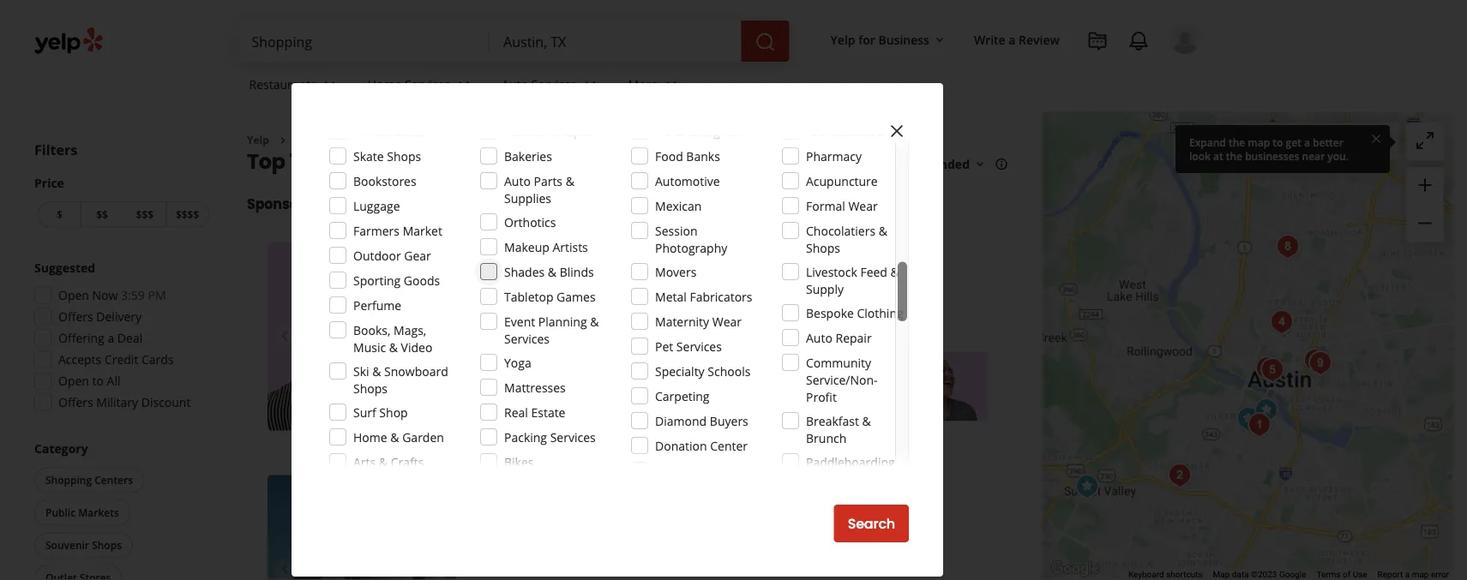 Task type: locate. For each thing, give the bounding box(es) containing it.
1 vertical spatial offers
[[58, 394, 93, 411]]

a for offering a deal
[[108, 330, 114, 346]]

0 horizontal spatial clothing
[[720, 299, 763, 313]]

to inside expand the map to get a better look at the businesses near you.
[[1273, 135, 1283, 149]]

24 chevron down v2 image inside more link
[[661, 74, 682, 95]]

pm inside group
[[148, 287, 166, 304]]

open left until
[[477, 324, 509, 341]]

a
[[1009, 31, 1016, 48], [1304, 135, 1310, 149], [108, 330, 114, 346], [1405, 570, 1410, 580]]

1 offers from the top
[[58, 309, 93, 325]]

24 chevron down v2 image right more
[[661, 74, 682, 95]]

auto up 'supplies'
[[504, 173, 531, 189]]

$
[[57, 208, 62, 222]]

3.7 star rating image
[[477, 272, 569, 289]]

services up thrift stores on the top of page
[[405, 76, 450, 92]]

& right feed
[[891, 264, 899, 280]]

yelp
[[831, 31, 855, 48], [247, 133, 269, 147]]

planning
[[538, 313, 587, 330]]

1 vertical spatial auto
[[504, 173, 531, 189]]

a inside expand the map to get a better look at the businesses near you.
[[1304, 135, 1310, 149]]

nordstrom
[[477, 242, 571, 266]]

map inside expand the map to get a better look at the businesses near you.
[[1248, 135, 1270, 149]]

24 chevron down v2 image right auto services
[[580, 74, 601, 95]]

2 horizontal spatial stores
[[620, 299, 652, 313]]

1 vertical spatial open
[[477, 324, 509, 341]]

0 vertical spatial next image
[[429, 326, 449, 347]]

department
[[480, 299, 543, 313]]

1 horizontal spatial to
[[585, 370, 598, 386]]

2 horizontal spatial to
[[1273, 135, 1283, 149]]

wear
[[848, 198, 878, 214], [712, 313, 742, 330]]

1 horizontal spatial shopping
[[297, 133, 344, 147]]

0 horizontal spatial nike by south congress image
[[268, 475, 456, 581]]

drops!
[[550, 387, 586, 403]]

0 horizontal spatial pm
[[148, 287, 166, 304]]

yelp for yelp link
[[247, 133, 269, 147]]

0 vertical spatial home
[[368, 76, 402, 92]]

automotive
[[655, 173, 720, 189]]

1 horizontal spatial search
[[1267, 134, 1305, 150]]

0 horizontal spatial repair
[[559, 123, 596, 139]]

24 chevron down v2 image for more
[[661, 74, 682, 95]]

maternity wear
[[655, 313, 742, 330]]

real
[[504, 404, 528, 421]]

a right the get
[[1304, 135, 1310, 149]]

2 previous image from the top
[[274, 559, 295, 580]]

1 horizontal spatial map
[[1324, 134, 1349, 150]]

stores inside button
[[620, 299, 652, 313]]

0 vertical spatial group
[[1406, 167, 1444, 243]]

a left deal
[[108, 330, 114, 346]]

2 next image from the top
[[429, 559, 449, 580]]

1 vertical spatial yelp
[[247, 133, 269, 147]]

credit
[[105, 352, 138, 368]]

1 24 chevron down v2 image from the left
[[580, 74, 601, 95]]

auto inside auto parts & supplies
[[504, 173, 531, 189]]

24 chevron down v2 image inside restaurants link
[[320, 74, 340, 95]]

1 vertical spatial search
[[848, 515, 895, 534]]

best
[[314, 147, 358, 176]]

to left the get
[[1273, 135, 1283, 149]]

wear down the acupuncture
[[848, 198, 878, 214]]

more
[[628, 76, 658, 92]]

0 horizontal spatial map
[[1248, 135, 1270, 149]]

yelp inside button
[[831, 31, 855, 48]]

2 24 chevron down v2 image from the left
[[454, 74, 474, 95]]

0 vertical spatial offers
[[58, 309, 93, 325]]

16 info v2 image
[[378, 197, 391, 211]]

services for home services
[[405, 76, 450, 92]]

services down event
[[504, 331, 550, 347]]

2 horizontal spatial map
[[1412, 570, 1429, 580]]

auto services link
[[488, 62, 614, 111]]

1 next image from the top
[[429, 326, 449, 347]]

tabletop
[[504, 289, 554, 305]]

$$$ button
[[123, 202, 166, 228]]

services inside "link"
[[405, 76, 450, 92]]

& inside auto parts & supplies
[[566, 173, 574, 189]]

terms
[[1317, 570, 1341, 580]]

& up feed
[[879, 223, 888, 239]]

24 chevron down v2 image for auto services
[[580, 74, 601, 95]]

yelp left "16 chevron right v2" icon
[[247, 133, 269, 147]]

metal fabricators
[[655, 289, 753, 305]]

& right parts
[[566, 173, 574, 189]]

clothing inside the children's clothing button
[[720, 299, 763, 313]]

services for packing services
[[550, 429, 596, 446]]

map for moves
[[1324, 134, 1349, 150]]

keyboard
[[1128, 570, 1164, 580]]

shortcuts
[[1166, 570, 1203, 580]]

close image
[[887, 121, 907, 142]]

shops down "chocolatiers"
[[806, 240, 840, 256]]

24 chevron down v2 image
[[580, 74, 601, 95], [661, 74, 682, 95]]

shops inside chocolatiers & shops
[[806, 240, 840, 256]]

2 vertical spatial auto
[[806, 330, 833, 346]]

nordstrom rack
[[477, 242, 617, 266]]

of
[[1343, 570, 1351, 580]]

0 vertical spatial slideshow element
[[268, 242, 456, 431]]

map left error
[[1412, 570, 1429, 580]]

donation
[[655, 438, 707, 454]]

slideshow element
[[268, 242, 456, 431], [268, 475, 456, 581]]

parts
[[534, 173, 563, 189]]

None search field
[[238, 21, 793, 62]]

0 vertical spatial pm
[[148, 287, 166, 304]]

to
[[1273, 135, 1283, 149], [585, 370, 598, 386], [92, 373, 104, 389]]

stores for shoe stores
[[620, 299, 652, 313]]

public markets button
[[34, 500, 130, 526]]

repair up 'austin,' in the left of the page
[[559, 123, 596, 139]]

broncos vintage image
[[1231, 402, 1266, 436]]

stores up planning
[[546, 299, 578, 313]]

filters
[[34, 141, 77, 159]]

orthotics
[[504, 214, 556, 230]]

gear
[[404, 247, 431, 264]]

monkies vintage and thrift image
[[1265, 305, 1299, 340]]

breakfast
[[806, 413, 859, 429]]

new
[[491, 387, 517, 403]]

1 horizontal spatial 24 chevron down v2 image
[[454, 74, 474, 95]]

austin,
[[519, 147, 591, 176]]

to left all
[[92, 373, 104, 389]]

children's clothing button
[[662, 297, 766, 315]]

metal
[[655, 289, 687, 305]]

map for error
[[1412, 570, 1429, 580]]

clothing
[[720, 299, 763, 313], [857, 305, 904, 321]]

©2023
[[1251, 570, 1277, 580]]

&
[[566, 173, 574, 189], [879, 223, 888, 239], [548, 264, 557, 280], [891, 264, 899, 280], [590, 313, 599, 330], [389, 339, 398, 355], [372, 363, 381, 379], [862, 413, 871, 429], [390, 429, 399, 446], [379, 454, 388, 470]]

data
[[1232, 570, 1249, 580]]

nike by south congress image
[[1249, 394, 1284, 428], [268, 475, 456, 581]]

1 horizontal spatial 24 chevron down v2 image
[[661, 74, 682, 95]]

results
[[324, 195, 374, 214]]

bespoke clothing
[[806, 305, 904, 321]]

& inside ski & snowboard shops
[[372, 363, 381, 379]]

open for open now 3:59 pm
[[58, 287, 89, 304]]

sweaters,
[[628, 387, 681, 403]]

previous image
[[274, 326, 295, 347], [274, 559, 295, 580]]

1 vertical spatial nike by south congress image
[[268, 475, 456, 581]]

search inside button
[[848, 515, 895, 534]]

shopping centers
[[45, 473, 133, 488]]

a inside group
[[108, 330, 114, 346]]

sporting goods
[[353, 272, 440, 289]]

0 horizontal spatial yelp
[[247, 133, 269, 147]]

shopping right "16 chevron right v2" icon
[[297, 133, 344, 147]]

0 horizontal spatial wear
[[712, 313, 742, 330]]

shops down ski
[[353, 380, 388, 397]]

shops down thrift stores on the top of page
[[387, 148, 421, 164]]

24 chevron down v2 image
[[320, 74, 340, 95], [454, 74, 474, 95]]

1 vertical spatial slideshow element
[[268, 475, 456, 581]]

auto inside auto services 'link'
[[502, 76, 528, 92]]

group
[[1406, 167, 1444, 243], [29, 259, 213, 416]]

0 vertical spatial wear
[[848, 198, 878, 214]]

children's
[[666, 299, 717, 313]]

offers
[[58, 309, 93, 325], [58, 394, 93, 411]]

1 vertical spatial pm
[[567, 324, 585, 341]]

24 chevron down v2 image inside home services "link"
[[454, 74, 474, 95]]

0 horizontal spatial 24 chevron down v2 image
[[580, 74, 601, 95]]

shopping inside shopping centers button
[[45, 473, 92, 488]]

search image
[[755, 32, 776, 52]]

1 24 chevron down v2 image from the left
[[320, 74, 340, 95]]

ave.)
[[868, 532, 895, 548]]

home up thrift stores on the top of page
[[368, 76, 402, 92]]

outdoor
[[353, 247, 401, 264]]

0 horizontal spatial 24 chevron down v2 image
[[320, 74, 340, 95]]

shopping down thrift stores on the top of page
[[362, 147, 461, 176]]

auto up furniture
[[502, 76, 528, 92]]

notifications image
[[1129, 31, 1149, 51]]

souvenir shops
[[45, 539, 122, 553]]

open down suggested
[[58, 287, 89, 304]]

1 vertical spatial previous image
[[274, 559, 295, 580]]

1 horizontal spatial pm
[[567, 324, 585, 341]]

to right up
[[585, 370, 598, 386]]

a right report
[[1405, 570, 1410, 580]]

love, tito's image
[[1255, 353, 1290, 388]]

& right breakfast
[[862, 413, 871, 429]]

souvenir
[[45, 539, 89, 553]]

shades & blinds
[[504, 264, 594, 280]]

offers for offers delivery
[[58, 309, 93, 325]]

write a review
[[974, 31, 1060, 48]]

markdowns up to 70% off new price drops! boots, sweaters, coats …
[[491, 370, 726, 403]]

1 vertical spatial repair
[[836, 330, 872, 346]]

nordstrom rack image
[[268, 242, 456, 431], [1070, 470, 1105, 504]]

16 info v2 image
[[995, 158, 1008, 171]]

keyboard shortcuts button
[[1128, 569, 1203, 581]]

pm right 3:59 on the left
[[148, 287, 166, 304]]

wear down children's clothing
[[712, 313, 742, 330]]

0 horizontal spatial group
[[29, 259, 213, 416]]

open for open until 9:00 pm
[[477, 324, 509, 341]]

the
[[1229, 135, 1245, 149], [1226, 149, 1243, 163]]

auto down bespoke
[[806, 330, 833, 346]]

home inside "link"
[[368, 76, 402, 92]]

0 vertical spatial open
[[58, 287, 89, 304]]

buyers
[[710, 413, 748, 429]]

1 horizontal spatial nike by south congress image
[[1249, 394, 1284, 428]]

0 vertical spatial repair
[[559, 123, 596, 139]]

& right ski
[[372, 363, 381, 379]]

24 chevron down v2 image inside auto services 'link'
[[580, 74, 601, 95]]

shopping down category at the left of page
[[45, 473, 92, 488]]

wear for formal wear
[[848, 198, 878, 214]]

breakfast & brunch
[[806, 413, 871, 446]]

services up furniture repair
[[531, 76, 577, 92]]

map left the get
[[1248, 135, 1270, 149]]

offers up the offering
[[58, 309, 93, 325]]

stores inside button
[[546, 299, 578, 313]]

stores down reviews)
[[620, 299, 652, 313]]

shops down markets
[[92, 539, 122, 553]]

& left blinds on the left top
[[548, 264, 557, 280]]

expand the map to get a better look at the businesses near you.
[[1189, 135, 1349, 163]]

0 vertical spatial nike by south congress image
[[1249, 394, 1284, 428]]

home inside search dialog
[[353, 429, 387, 446]]

search left as
[[1267, 134, 1305, 150]]

shoe stores button
[[589, 297, 655, 315]]

google image
[[1047, 558, 1104, 581]]

next image
[[429, 326, 449, 347], [429, 559, 449, 580]]

repair down bespoke clothing
[[836, 330, 872, 346]]

2 24 chevron down v2 image from the left
[[661, 74, 682, 95]]

offers down open to all
[[58, 394, 93, 411]]

stores inside search dialog
[[387, 123, 422, 139]]

next image for nordstrom rack image to the left
[[429, 326, 449, 347]]

pet
[[655, 338, 673, 355]]

2 vertical spatial open
[[58, 373, 89, 389]]

search down paddleboarding
[[848, 515, 895, 534]]

nike by south congress image down love, tito's image
[[1249, 394, 1284, 428]]

shop
[[379, 404, 408, 421]]

services down estate
[[550, 429, 596, 446]]

0 horizontal spatial stores
[[387, 123, 422, 139]]

nike by south congress image down arts
[[268, 475, 456, 581]]

bikes
[[504, 454, 534, 470]]

0 vertical spatial previous image
[[274, 326, 295, 347]]

take heart image
[[1303, 346, 1338, 381]]

24 chevron down v2 image right restaurants
[[320, 74, 340, 95]]

home
[[368, 76, 402, 92], [353, 429, 387, 446]]

shops inside ski & snowboard shops
[[353, 380, 388, 397]]

& down shoe
[[590, 313, 599, 330]]

1 previous image from the top
[[274, 326, 295, 347]]

shopping for the shopping link at the left top of the page
[[297, 133, 344, 147]]

$$$$ button
[[166, 202, 209, 228]]

bespoke
[[806, 305, 854, 321]]

1 horizontal spatial repair
[[836, 330, 872, 346]]

clothing inside search dialog
[[857, 305, 904, 321]]

services inside 'link'
[[531, 76, 577, 92]]

arts & crafts
[[353, 454, 424, 470]]

$ button
[[38, 202, 80, 228]]

event
[[504, 313, 535, 330]]

google
[[1279, 570, 1306, 580]]

0 horizontal spatial shopping
[[45, 473, 92, 488]]

shopping
[[297, 133, 344, 147], [362, 147, 461, 176], [45, 473, 92, 488]]

auto for auto services
[[502, 76, 528, 92]]

1 vertical spatial nordstrom rack image
[[1070, 470, 1105, 504]]

a for write a review
[[1009, 31, 1016, 48]]

1 slideshow element from the top
[[268, 242, 456, 431]]

category
[[34, 441, 88, 457]]

1 vertical spatial wear
[[712, 313, 742, 330]]

yelp left for
[[831, 31, 855, 48]]

& left video
[[389, 339, 398, 355]]

near
[[465, 147, 515, 176]]

auto for auto parts & supplies
[[504, 173, 531, 189]]

0 horizontal spatial search
[[848, 515, 895, 534]]

art restoration
[[806, 123, 891, 139]]

offering
[[58, 330, 104, 346]]

0 vertical spatial search
[[1267, 134, 1305, 150]]

shoe
[[592, 299, 617, 313]]

24 chevron down v2 image right home services
[[454, 74, 474, 95]]

0 vertical spatial auto
[[502, 76, 528, 92]]

charm school vintage image
[[1298, 344, 1333, 378]]

top
[[247, 147, 285, 176]]

2 offers from the top
[[58, 394, 93, 411]]

1 horizontal spatial clothing
[[857, 305, 904, 321]]

1 vertical spatial home
[[353, 429, 387, 446]]

1 horizontal spatial nordstrom rack image
[[1070, 470, 1105, 504]]

stores up skate shops
[[387, 123, 422, 139]]

0 horizontal spatial nordstrom rack image
[[268, 242, 456, 431]]

home down surf
[[353, 429, 387, 446]]

2 slideshow element from the top
[[268, 475, 456, 581]]

open
[[58, 287, 89, 304], [477, 324, 509, 341], [58, 373, 89, 389]]

until
[[512, 324, 537, 341]]

1 vertical spatial next image
[[429, 559, 449, 580]]

& right arts
[[379, 454, 388, 470]]

expand map image
[[1415, 130, 1436, 151]]

0 vertical spatial yelp
[[831, 31, 855, 48]]

a right write
[[1009, 31, 1016, 48]]

terms of use
[[1317, 570, 1367, 580]]

repair for auto repair
[[836, 330, 872, 346]]

0 horizontal spatial to
[[92, 373, 104, 389]]

1 horizontal spatial stores
[[546, 299, 578, 313]]

tabletop games
[[504, 289, 596, 305]]

home services
[[368, 76, 450, 92]]

services down 'maternity wear'
[[676, 338, 722, 355]]

report a map error link
[[1378, 570, 1449, 580]]

map right as
[[1324, 134, 1349, 150]]

sort:
[[851, 156, 877, 172]]

texas
[[595, 147, 656, 176]]

1 horizontal spatial wear
[[848, 198, 878, 214]]

pm right 9:00
[[567, 324, 585, 341]]

1 horizontal spatial yelp
[[831, 31, 855, 48]]

open down "accepts"
[[58, 373, 89, 389]]

0 vertical spatial nordstrom rack image
[[268, 242, 456, 431]]

1 vertical spatial group
[[29, 259, 213, 416]]



Task type: vqa. For each thing, say whether or not it's contained in the screenshot.
the 4.6 (99 reviews)
no



Task type: describe. For each thing, give the bounding box(es) containing it.
stores for department stores
[[546, 299, 578, 313]]

repair for furniture repair
[[559, 123, 596, 139]]

soco
[[765, 532, 793, 548]]

business
[[879, 31, 930, 48]]

banks
[[686, 148, 720, 164]]

to inside markdowns up to 70% off new price drops! boots, sweaters, coats …
[[585, 370, 598, 386]]

soco (s. congress ave.)
[[765, 532, 895, 548]]

photography
[[655, 240, 727, 256]]

zoom out image
[[1415, 213, 1436, 234]]

packing
[[504, 429, 547, 446]]

3.7
[[576, 270, 593, 287]]

16 chevron down v2 image
[[933, 33, 947, 47]]

off
[[628, 370, 647, 386]]

category group
[[31, 440, 213, 581]]

you.
[[1328, 149, 1349, 163]]

yoga
[[504, 355, 531, 371]]

search for search
[[848, 515, 895, 534]]

24 chevron down v2 image for restaurants
[[320, 74, 340, 95]]

expand the map to get a better look at the businesses near you. tooltip
[[1176, 125, 1390, 173]]

open now 3:59 pm
[[58, 287, 166, 304]]

farmers market
[[353, 223, 442, 239]]

skate
[[353, 148, 384, 164]]

shopping centers button
[[34, 468, 144, 494]]

home for home & garden
[[353, 429, 387, 446]]

luggage
[[353, 198, 400, 214]]

specialty
[[655, 363, 705, 379]]

formal wear
[[806, 198, 878, 214]]

suggested
[[34, 260, 95, 276]]

shopping for shopping centers
[[45, 473, 92, 488]]

markdowns
[[491, 370, 562, 386]]

pm for open now 3:59 pm
[[148, 287, 166, 304]]

accepts
[[58, 352, 101, 368]]

offers military discount
[[58, 394, 191, 411]]

map region
[[863, 74, 1467, 581]]

projects image
[[1087, 31, 1108, 51]]

auto services
[[502, 76, 577, 92]]

makeup
[[504, 239, 550, 255]]

mattresses
[[504, 379, 566, 396]]

services for pet services
[[676, 338, 722, 355]]

offers for offers military discount
[[58, 394, 93, 411]]

next image for left nike by south congress image
[[429, 559, 449, 580]]

supply
[[806, 281, 844, 297]]

…
[[717, 387, 726, 403]]

report
[[1378, 570, 1403, 580]]

food banks
[[655, 148, 720, 164]]

user actions element
[[817, 21, 1225, 127]]

stores for thrift stores
[[387, 123, 422, 139]]

fabricators
[[690, 289, 753, 305]]

uncommon objects image
[[1163, 459, 1197, 493]]

all
[[107, 373, 121, 389]]

price group
[[34, 174, 213, 231]]

sponsored
[[247, 195, 321, 214]]

artists
[[553, 239, 588, 255]]

2nd street district image
[[1250, 352, 1285, 386]]

diamond
[[655, 413, 707, 429]]

services inside event planning & services
[[504, 331, 550, 347]]

service/non-
[[806, 372, 878, 388]]

open until 9:00 pm
[[477, 324, 585, 341]]

& inside livestock feed & supply
[[891, 264, 899, 280]]

& down shop
[[390, 429, 399, 446]]

perfume
[[353, 297, 402, 313]]

wear for maternity wear
[[712, 313, 742, 330]]

& inside breakfast & brunch
[[862, 413, 871, 429]]

70%
[[601, 370, 625, 386]]

food
[[655, 148, 683, 164]]

pm for open until 9:00 pm
[[567, 324, 585, 341]]

expand
[[1189, 135, 1226, 149]]

farmers
[[353, 223, 400, 239]]

monkey see monkey do image
[[1243, 408, 1277, 443]]

souvenir shops button
[[34, 533, 133, 559]]

livestock
[[806, 264, 857, 280]]

home for home services
[[368, 76, 402, 92]]

clothing for bespoke clothing
[[857, 305, 904, 321]]

pet services
[[655, 338, 722, 355]]

close image
[[1370, 131, 1383, 146]]

& inside event planning & services
[[590, 313, 599, 330]]

search dialog
[[0, 0, 1467, 581]]

& inside books, mags, music & video
[[389, 339, 398, 355]]

formal
[[806, 198, 845, 214]]

write
[[974, 31, 1006, 48]]

ski & snowboard shops
[[353, 363, 448, 397]]

search for search as map moves
[[1267, 134, 1305, 150]]

session
[[655, 223, 698, 239]]

16 chevron right v2 image
[[276, 134, 290, 147]]

map for to
[[1248, 135, 1270, 149]]

chocolatiers
[[806, 223, 876, 239]]

auto for auto repair
[[806, 330, 833, 346]]

a for report a map error
[[1405, 570, 1410, 580]]

map data ©2023 google
[[1213, 570, 1306, 580]]

snowboard
[[384, 363, 448, 379]]

24 chevron down v2 image for home services
[[454, 74, 474, 95]]

mags,
[[394, 322, 426, 338]]

community
[[806, 355, 871, 371]]

public
[[45, 506, 76, 520]]

get
[[1286, 135, 1302, 149]]

home services link
[[354, 62, 488, 111]]

shades
[[504, 264, 545, 280]]

floral
[[655, 123, 686, 139]]

shops inside button
[[92, 539, 122, 553]]

10
[[289, 147, 310, 176]]

services for auto services
[[531, 76, 577, 92]]

moves
[[1352, 134, 1389, 150]]

top 10 best shopping near austin, texas
[[247, 147, 656, 176]]

mexican
[[655, 198, 702, 214]]

& inside chocolatiers & shops
[[879, 223, 888, 239]]

yelp for yelp for business
[[831, 31, 855, 48]]

maternity
[[655, 313, 709, 330]]

group containing suggested
[[29, 259, 213, 416]]

goods
[[404, 272, 440, 289]]

feed
[[860, 264, 888, 280]]

markets
[[78, 506, 119, 520]]

write a review link
[[967, 24, 1067, 55]]

(79
[[596, 270, 614, 287]]

clothing for children's clothing
[[720, 299, 763, 313]]

surf shop
[[353, 404, 408, 421]]

blue elephant boutique image
[[1271, 230, 1305, 264]]

9:00
[[540, 324, 564, 341]]

specialty schools
[[655, 363, 751, 379]]

nordstrom rack link
[[477, 242, 617, 266]]

businesses
[[1245, 149, 1300, 163]]

3.7 (79 reviews)
[[576, 270, 663, 287]]

supplies
[[504, 190, 551, 206]]

zoom in image
[[1415, 175, 1436, 195]]

search button
[[834, 505, 909, 543]]

business categories element
[[235, 62, 1201, 111]]

2 horizontal spatial shopping
[[362, 147, 461, 176]]

search as map moves
[[1267, 134, 1389, 150]]

at
[[1213, 149, 1223, 163]]

as
[[1309, 134, 1321, 150]]

1 horizontal spatial group
[[1406, 167, 1444, 243]]

books,
[[353, 322, 391, 338]]

open for open to all
[[58, 373, 89, 389]]



